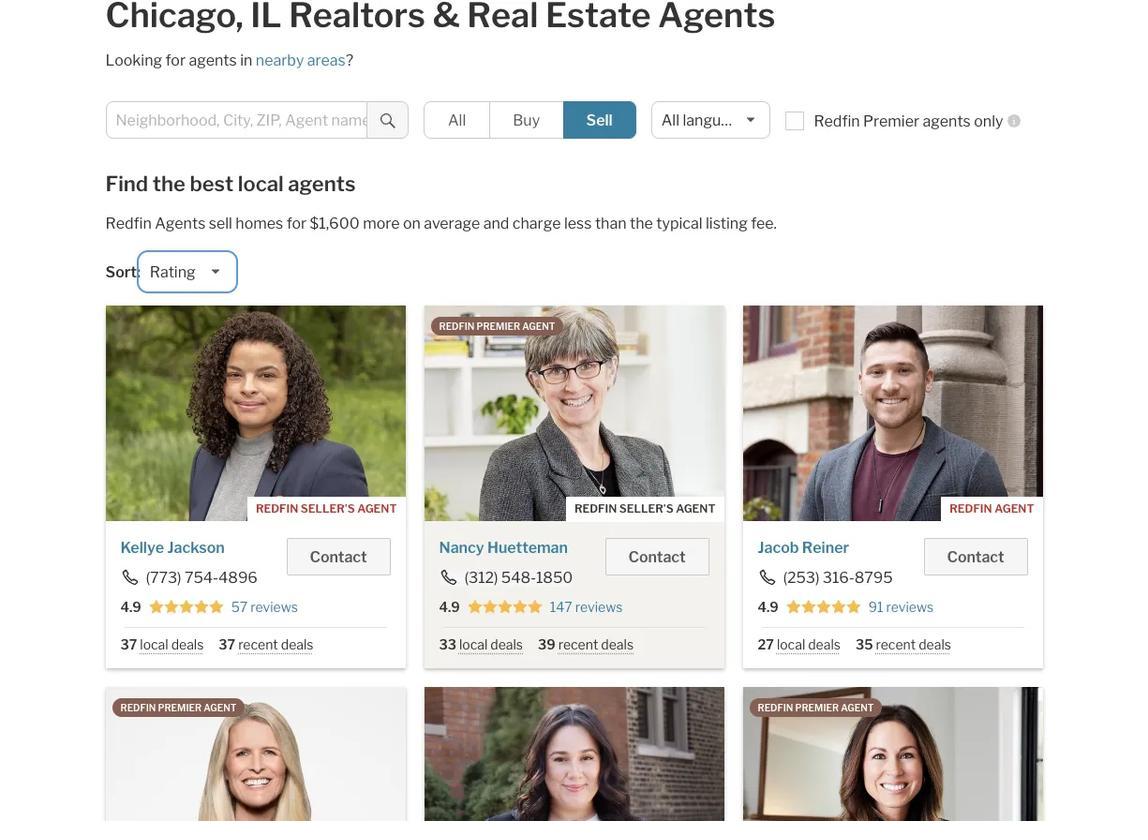 Task type: vqa. For each thing, say whether or not it's contained in the screenshot.
FT
no



Task type: describe. For each thing, give the bounding box(es) containing it.
typical
[[656, 215, 703, 232]]

nancy
[[439, 539, 484, 557]]

reiner
[[802, 539, 849, 557]]

premier for photo of jacqueline colando
[[795, 702, 839, 714]]

1 horizontal spatial agents
[[288, 172, 356, 196]]

(773) 754-4896 button
[[120, 569, 259, 587]]

Buy radio
[[489, 101, 564, 139]]

39 recent deals
[[538, 637, 634, 652]]

316-
[[823, 569, 855, 587]]

4.9 for (312)
[[439, 599, 460, 615]]

35
[[856, 637, 873, 652]]

in
[[240, 52, 253, 69]]

buy
[[513, 112, 540, 129]]

57 reviews
[[231, 599, 298, 615]]

0 horizontal spatial the
[[153, 172, 185, 196]]

deals for 37 recent deals
[[281, 637, 314, 652]]

more
[[363, 215, 400, 232]]

agents for for
[[189, 52, 237, 69]]

deals for 39 recent deals
[[601, 637, 634, 652]]

sell
[[586, 112, 613, 129]]

local for nancy huetteman
[[459, 637, 488, 652]]

jacob reiner
[[758, 539, 849, 557]]

submit search image
[[381, 113, 396, 128]]

all languages
[[662, 112, 755, 129]]

1 horizontal spatial redfin premier agent
[[439, 321, 555, 332]]

(773)
[[146, 569, 181, 587]]

photo of kellye jackson image
[[105, 306, 405, 521]]

4.9 for (253)
[[758, 599, 779, 615]]

(312) 548-1850
[[465, 569, 573, 587]]

reviews for 4896
[[251, 599, 298, 615]]

photo of jacob reiner image
[[743, 306, 1043, 521]]

(773) 754-4896
[[146, 569, 258, 587]]

91 reviews
[[869, 599, 934, 615]]

sell
[[209, 215, 232, 232]]

2 seller's from the left
[[619, 502, 674, 516]]

1 vertical spatial the
[[630, 215, 653, 232]]

sort:
[[105, 263, 140, 281]]

1 redfin seller's agent from the left
[[256, 502, 397, 516]]

33
[[439, 637, 456, 652]]

147 reviews
[[550, 599, 623, 615]]

(312) 548-1850 button
[[439, 569, 574, 587]]

reviews for 1850
[[575, 599, 623, 615]]

548-
[[501, 569, 536, 587]]

recent for (253) 316-8795
[[876, 637, 916, 652]]

option group containing all
[[424, 101, 636, 139]]

redfin premier agent for photo of melissa kingsbury
[[120, 702, 237, 714]]

premier
[[863, 112, 920, 130]]

languages
[[683, 112, 755, 129]]

1 horizontal spatial for
[[287, 215, 307, 232]]

37 local deals
[[120, 637, 204, 652]]

39
[[538, 637, 556, 652]]

contact button for (312) 548-1850
[[605, 538, 709, 576]]

rating
[[150, 263, 196, 281]]

all for all
[[448, 112, 466, 129]]

147
[[550, 599, 573, 615]]

27 local deals
[[758, 637, 841, 652]]

35 recent deals
[[856, 637, 951, 652]]

kellye jackson
[[120, 539, 225, 557]]

37 recent deals
[[219, 637, 314, 652]]

local up homes
[[238, 172, 284, 196]]

agents
[[155, 215, 206, 232]]

fee.
[[751, 215, 777, 232]]

1850
[[536, 569, 573, 587]]

photo of melissa kingsbury image
[[105, 687, 405, 821]]

contact button for (253) 316-8795
[[924, 538, 1028, 576]]

reviews for 8795
[[886, 599, 934, 615]]

37 for 37 local deals
[[120, 637, 137, 652]]

All radio
[[424, 101, 490, 139]]

areas
[[307, 52, 346, 69]]

charge
[[513, 215, 561, 232]]

(253) 316-8795
[[783, 569, 893, 587]]



Task type: locate. For each thing, give the bounding box(es) containing it.
2 deals from the left
[[281, 637, 314, 652]]

agents for premier
[[923, 112, 971, 130]]

nearby
[[256, 52, 304, 69]]

0 vertical spatial for
[[166, 52, 186, 69]]

Neighborhood, City, ZIP, Agent name search field
[[105, 101, 368, 139]]

photo of nancy huetteman image
[[424, 306, 724, 521]]

option group
[[424, 101, 636, 139]]

deals for 27 local deals
[[808, 637, 841, 652]]

looking
[[105, 52, 162, 69]]

agent
[[522, 321, 555, 332], [357, 502, 397, 516], [676, 502, 716, 516], [995, 502, 1034, 516], [204, 702, 237, 714], [841, 702, 874, 714]]

less
[[564, 215, 592, 232]]

2 horizontal spatial redfin premier agent
[[758, 702, 874, 714]]

1 horizontal spatial reviews
[[575, 599, 623, 615]]

3 deals from the left
[[491, 637, 523, 652]]

contact for (312) 548-1850
[[629, 548, 686, 566]]

91
[[869, 599, 884, 615]]

average
[[424, 215, 480, 232]]

6 deals from the left
[[919, 637, 951, 652]]

1 rating 4.9 out of 5 element from the left
[[149, 599, 224, 616]]

1 vertical spatial for
[[287, 215, 307, 232]]

?
[[346, 52, 354, 69]]

4 deals from the left
[[601, 637, 634, 652]]

contact
[[310, 548, 367, 566], [629, 548, 686, 566], [947, 548, 1004, 566]]

redfin seller's agent
[[256, 502, 397, 516], [575, 502, 716, 516]]

recent down '57 reviews'
[[238, 637, 278, 652]]

the right than
[[630, 215, 653, 232]]

1 horizontal spatial 4.9
[[439, 599, 460, 615]]

1 all from the left
[[448, 112, 466, 129]]

rating 4.9 out of 5 element down (312) 548-1850 button
[[468, 599, 543, 616]]

1 horizontal spatial seller's
[[619, 502, 674, 516]]

all inside option
[[448, 112, 466, 129]]

0 horizontal spatial 4.9
[[120, 599, 141, 615]]

reviews
[[251, 599, 298, 615], [575, 599, 623, 615], [886, 599, 934, 615]]

1 reviews from the left
[[251, 599, 298, 615]]

rating 4.9 out of 5 element for 316-
[[786, 599, 861, 616]]

local right 33
[[459, 637, 488, 652]]

37 for 37 recent deals
[[219, 637, 235, 652]]

contact button for (773) 754-4896
[[286, 538, 390, 576]]

deals for 33 local deals
[[491, 637, 523, 652]]

2 contact from the left
[[629, 548, 686, 566]]

2 all from the left
[[662, 112, 680, 129]]

local down (773) on the left bottom of the page
[[140, 637, 168, 652]]

redfin premier agent
[[439, 321, 555, 332], [120, 702, 237, 714], [758, 702, 874, 714]]

deals down '57 reviews'
[[281, 637, 314, 652]]

local
[[238, 172, 284, 196], [140, 637, 168, 652], [459, 637, 488, 652], [777, 637, 805, 652]]

recent
[[238, 637, 278, 652], [558, 637, 598, 652], [876, 637, 916, 652]]

jackson
[[167, 539, 225, 557]]

0 horizontal spatial all
[[448, 112, 466, 129]]

1 contact from the left
[[310, 548, 367, 566]]

contact button up 147 reviews
[[605, 538, 709, 576]]

premier
[[477, 321, 520, 332], [158, 702, 202, 714], [795, 702, 839, 714]]

1 vertical spatial redfin
[[105, 215, 152, 232]]

rating 4.9 out of 5 element for 754-
[[149, 599, 224, 616]]

contact button
[[286, 538, 390, 576], [605, 538, 709, 576], [924, 538, 1028, 576]]

2 recent from the left
[[558, 637, 598, 652]]

local right 27
[[777, 637, 805, 652]]

redfin agent
[[950, 502, 1034, 516]]

reviews right 147
[[575, 599, 623, 615]]

4.9 up 27
[[758, 599, 779, 615]]

deals for 37 local deals
[[171, 637, 204, 652]]

redfin down find
[[105, 215, 152, 232]]

jacob
[[758, 539, 799, 557]]

find the best local agents
[[105, 172, 356, 196]]

5 deals from the left
[[808, 637, 841, 652]]

0 vertical spatial redfin
[[814, 112, 860, 130]]

3 rating 4.9 out of 5 element from the left
[[786, 599, 861, 616]]

Sell radio
[[563, 101, 636, 139]]

all right submit search icon
[[448, 112, 466, 129]]

agents left only
[[923, 112, 971, 130]]

(312)
[[465, 569, 498, 587]]

4.9 up 33
[[439, 599, 460, 615]]

deals down 147 reviews
[[601, 637, 634, 652]]

2 horizontal spatial recent
[[876, 637, 916, 652]]

1 deals from the left
[[171, 637, 204, 652]]

8795
[[855, 569, 893, 587]]

contact button down redfin agent
[[924, 538, 1028, 576]]

redfin for redfin premier agents only
[[814, 112, 860, 130]]

redfin premier agent for photo of jacqueline colando
[[758, 702, 874, 714]]

0 horizontal spatial seller's
[[301, 502, 355, 516]]

deals left 39
[[491, 637, 523, 652]]

2 horizontal spatial contact button
[[924, 538, 1028, 576]]

0 horizontal spatial contact
[[310, 548, 367, 566]]

3 reviews from the left
[[886, 599, 934, 615]]

0 vertical spatial the
[[153, 172, 185, 196]]

2 horizontal spatial premier
[[795, 702, 839, 714]]

1 horizontal spatial rating 4.9 out of 5 element
[[468, 599, 543, 616]]

2 reviews from the left
[[575, 599, 623, 615]]

kellye jackson link
[[120, 539, 225, 557]]

33 local deals
[[439, 637, 523, 652]]

0 horizontal spatial agents
[[189, 52, 237, 69]]

1 horizontal spatial redfin
[[814, 112, 860, 130]]

listing
[[706, 215, 748, 232]]

3 4.9 from the left
[[758, 599, 779, 615]]

all left languages
[[662, 112, 680, 129]]

redfin
[[439, 321, 475, 332], [256, 502, 298, 516], [575, 502, 617, 516], [950, 502, 992, 516], [120, 702, 156, 714], [758, 702, 793, 714]]

754-
[[185, 569, 218, 587]]

rating 4.9 out of 5 element
[[149, 599, 224, 616], [468, 599, 543, 616], [786, 599, 861, 616]]

recent right 35
[[876, 637, 916, 652]]

4.9 up 37 local deals
[[120, 599, 141, 615]]

nancy huetteman
[[439, 539, 568, 557]]

1 seller's from the left
[[301, 502, 355, 516]]

the
[[153, 172, 185, 196], [630, 215, 653, 232]]

all
[[448, 112, 466, 129], [662, 112, 680, 129]]

0 horizontal spatial redfin
[[105, 215, 152, 232]]

37 down 57
[[219, 637, 235, 652]]

1 recent from the left
[[238, 637, 278, 652]]

agents left in at the top of page
[[189, 52, 237, 69]]

nancy huetteman link
[[439, 539, 568, 557]]

0 horizontal spatial contact button
[[286, 538, 390, 576]]

local for kellye jackson
[[140, 637, 168, 652]]

2 horizontal spatial rating 4.9 out of 5 element
[[786, 599, 861, 616]]

huetteman
[[487, 539, 568, 557]]

than
[[595, 215, 627, 232]]

1 vertical spatial agents
[[923, 112, 971, 130]]

redfin premier agents only
[[814, 112, 1004, 130]]

0 horizontal spatial reviews
[[251, 599, 298, 615]]

contact button up '57 reviews'
[[286, 538, 390, 576]]

2 rating 4.9 out of 5 element from the left
[[468, 599, 543, 616]]

1 37 from the left
[[120, 637, 137, 652]]

27
[[758, 637, 774, 652]]

homes
[[236, 215, 283, 232]]

3 contact button from the left
[[924, 538, 1028, 576]]

2 vertical spatial agents
[[288, 172, 356, 196]]

for
[[166, 52, 186, 69], [287, 215, 307, 232]]

1 horizontal spatial the
[[630, 215, 653, 232]]

57
[[231, 599, 248, 615]]

photo of jenn rivera image
[[424, 687, 724, 821]]

3 recent from the left
[[876, 637, 916, 652]]

1 4.9 from the left
[[120, 599, 141, 615]]

2 horizontal spatial contact
[[947, 548, 1004, 566]]

redfin agents sell homes for $1,600 more on average and charge less than the typical listing fee.
[[105, 215, 777, 232]]

$1,600
[[310, 215, 360, 232]]

for right looking
[[166, 52, 186, 69]]

redfin for redfin agents sell homes for $1,600 more on average and charge less than the typical listing fee.
[[105, 215, 152, 232]]

deals down (773) 754-4896 button
[[171, 637, 204, 652]]

looking for agents in nearby areas ?
[[105, 52, 354, 69]]

photo of jacqueline colando image
[[743, 687, 1043, 821]]

deals for 35 recent deals
[[919, 637, 951, 652]]

2 horizontal spatial 4.9
[[758, 599, 779, 615]]

nearby areas link
[[256, 52, 346, 69]]

only
[[974, 112, 1004, 130]]

1 horizontal spatial redfin seller's agent
[[575, 502, 716, 516]]

agents up $1,600
[[288, 172, 356, 196]]

2 horizontal spatial reviews
[[886, 599, 934, 615]]

4.9
[[120, 599, 141, 615], [439, 599, 460, 615], [758, 599, 779, 615]]

4896
[[218, 569, 258, 587]]

rating 4.9 out of 5 element down (253) 316-8795 button
[[786, 599, 861, 616]]

jacob reiner link
[[758, 539, 849, 557]]

and
[[483, 215, 509, 232]]

all for all languages
[[662, 112, 680, 129]]

local for jacob reiner
[[777, 637, 805, 652]]

37
[[120, 637, 137, 652], [219, 637, 235, 652]]

rating 4.9 out of 5 element down (773) 754-4896 button
[[149, 599, 224, 616]]

contact for (253) 316-8795
[[947, 548, 1004, 566]]

on
[[403, 215, 421, 232]]

0 horizontal spatial 37
[[120, 637, 137, 652]]

1 horizontal spatial all
[[662, 112, 680, 129]]

deals
[[171, 637, 204, 652], [281, 637, 314, 652], [491, 637, 523, 652], [601, 637, 634, 652], [808, 637, 841, 652], [919, 637, 951, 652]]

recent for (773) 754-4896
[[238, 637, 278, 652]]

0 horizontal spatial redfin seller's agent
[[256, 502, 397, 516]]

agents
[[189, 52, 237, 69], [923, 112, 971, 130], [288, 172, 356, 196]]

2 4.9 from the left
[[439, 599, 460, 615]]

1 horizontal spatial contact
[[629, 548, 686, 566]]

2 37 from the left
[[219, 637, 235, 652]]

deals left 35
[[808, 637, 841, 652]]

the up the agents at the top left of page
[[153, 172, 185, 196]]

reviews right 91
[[886, 599, 934, 615]]

premier for photo of melissa kingsbury
[[158, 702, 202, 714]]

(253) 316-8795 button
[[758, 569, 894, 587]]

recent right 39
[[558, 637, 598, 652]]

rating 4.9 out of 5 element for 548-
[[468, 599, 543, 616]]

kellye
[[120, 539, 164, 557]]

3 contact from the left
[[947, 548, 1004, 566]]

1 contact button from the left
[[286, 538, 390, 576]]

0 vertical spatial agents
[[189, 52, 237, 69]]

2 contact button from the left
[[605, 538, 709, 576]]

37 down (773) 754-4896 button
[[120, 637, 137, 652]]

for right homes
[[287, 215, 307, 232]]

seller's
[[301, 502, 355, 516], [619, 502, 674, 516]]

0 horizontal spatial rating 4.9 out of 5 element
[[149, 599, 224, 616]]

redfin
[[814, 112, 860, 130], [105, 215, 152, 232]]

1 horizontal spatial recent
[[558, 637, 598, 652]]

0 horizontal spatial premier
[[158, 702, 202, 714]]

best
[[190, 172, 234, 196]]

contact for (773) 754-4896
[[310, 548, 367, 566]]

1 horizontal spatial 37
[[219, 637, 235, 652]]

find
[[105, 172, 148, 196]]

redfin left premier
[[814, 112, 860, 130]]

deals down the 91 reviews
[[919, 637, 951, 652]]

0 horizontal spatial redfin premier agent
[[120, 702, 237, 714]]

0 horizontal spatial for
[[166, 52, 186, 69]]

2 redfin seller's agent from the left
[[575, 502, 716, 516]]

(253)
[[783, 569, 820, 587]]

reviews right 57
[[251, 599, 298, 615]]

0 horizontal spatial recent
[[238, 637, 278, 652]]

1 horizontal spatial premier
[[477, 321, 520, 332]]

1 horizontal spatial contact button
[[605, 538, 709, 576]]

2 horizontal spatial agents
[[923, 112, 971, 130]]

recent for (312) 548-1850
[[558, 637, 598, 652]]

4.9 for (773)
[[120, 599, 141, 615]]



